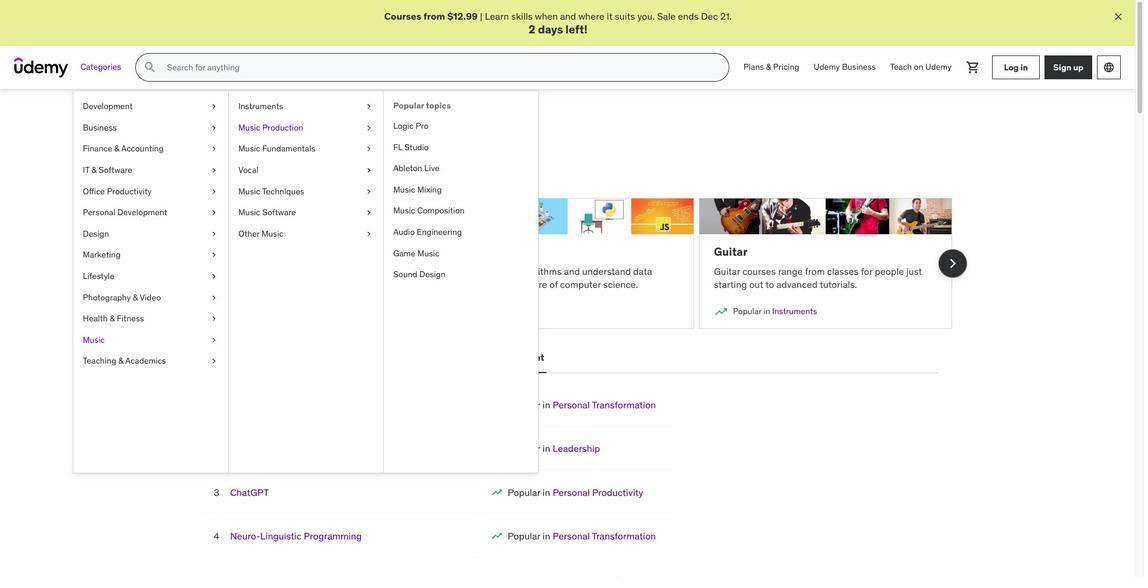 Task type: locate. For each thing, give the bounding box(es) containing it.
0 horizontal spatial business
[[83, 122, 117, 133]]

1 vertical spatial software
[[262, 207, 296, 218]]

design
[[83, 228, 109, 239], [420, 269, 446, 280]]

1 guitar from the top
[[714, 245, 748, 259]]

popular in image
[[198, 305, 212, 319], [714, 305, 729, 319], [491, 530, 503, 542]]

log in link
[[992, 56, 1040, 79]]

sale
[[657, 10, 676, 22]]

2 horizontal spatial popular in image
[[714, 305, 729, 319]]

personal development inside button
[[442, 351, 544, 363]]

logic
[[393, 120, 414, 131]]

close image
[[1113, 11, 1125, 23]]

marketing link
[[73, 245, 228, 266]]

2 vertical spatial and
[[564, 265, 580, 277]]

from up advanced
[[805, 265, 825, 277]]

0 horizontal spatial from
[[221, 278, 241, 290]]

and
[[560, 10, 576, 22], [243, 118, 270, 136], [564, 265, 580, 277]]

xsmall image inside vocal link
[[364, 165, 374, 176]]

popular in image down popular in icon
[[491, 530, 503, 542]]

music fundamentals link
[[229, 139, 383, 160]]

& inside plans & pricing link
[[766, 62, 771, 72]]

& right it
[[92, 165, 97, 175]]

instruments link down advanced
[[773, 306, 817, 317]]

1 vertical spatial and
[[243, 118, 270, 136]]

music down ableton
[[393, 184, 415, 195]]

xsmall image for design
[[209, 228, 219, 240]]

1 horizontal spatial design
[[420, 269, 446, 280]]

lifestyle link
[[73, 266, 228, 287]]

2 guitar from the top
[[714, 265, 740, 277]]

where
[[579, 10, 605, 22]]

0 vertical spatial instruments
[[238, 101, 283, 112]]

xsmall image inside music software link
[[364, 207, 374, 219]]

0 vertical spatial personal transformation link
[[553, 399, 656, 411]]

people
[[875, 265, 904, 277]]

xsmall image for it & software
[[209, 165, 219, 176]]

instruments up music production
[[238, 101, 283, 112]]

xsmall image for music production
[[364, 122, 374, 134]]

0 vertical spatial topics
[[426, 100, 451, 111]]

advanced
[[777, 278, 818, 290]]

1 vertical spatial popular in personal transformation
[[508, 530, 656, 542]]

0 horizontal spatial udemy
[[814, 62, 840, 72]]

in left leadership link
[[543, 443, 550, 454]]

music production link
[[229, 117, 383, 139]]

shopping cart with 0 items image
[[966, 60, 981, 75]]

music left production
[[238, 122, 260, 133]]

1 horizontal spatial software
[[262, 207, 296, 218]]

2 popular in personal transformation from the top
[[508, 530, 656, 542]]

2 horizontal spatial from
[[805, 265, 825, 277]]

0 vertical spatial design
[[83, 228, 109, 239]]

statistical
[[216, 265, 258, 277]]

learn left something
[[183, 152, 207, 164]]

music down health
[[83, 334, 105, 345]]

xsmall image inside health & fitness link
[[209, 313, 219, 325]]

programming
[[304, 530, 362, 542]]

software up office productivity
[[99, 165, 132, 175]]

1 horizontal spatial topics
[[426, 100, 451, 111]]

studio
[[405, 142, 429, 152]]

4 cell from the top
[[508, 530, 656, 542]]

guitar
[[714, 245, 748, 259], [714, 265, 740, 277]]

learn inside learn to build algorithms and understand data structures at the core of computer science.
[[456, 265, 480, 277]]

music for music software
[[238, 207, 260, 218]]

in down data.
[[247, 306, 254, 317]]

popular in personal transformation down popular in personal productivity
[[508, 530, 656, 542]]

& for accounting
[[114, 143, 119, 154]]

music up learning
[[262, 228, 284, 239]]

business up finance
[[83, 122, 117, 133]]

instruments inside the carousel element
[[773, 306, 817, 317]]

design down game music
[[420, 269, 446, 280]]

finance & accounting link
[[73, 139, 228, 160]]

1 popular in personal transformation from the top
[[508, 399, 656, 411]]

plans & pricing
[[744, 62, 800, 72]]

business left the "teach"
[[842, 62, 876, 72]]

1 horizontal spatial productivity
[[592, 486, 643, 498]]

& for pricing
[[766, 62, 771, 72]]

business link
[[73, 117, 228, 139]]

music down the vocal
[[238, 186, 260, 196]]

game
[[393, 248, 416, 258]]

instruments
[[238, 101, 283, 112], [773, 306, 817, 317]]

& inside finance & accounting link
[[114, 143, 119, 154]]

& left video
[[133, 292, 138, 303]]

xsmall image for music fundamentals
[[364, 143, 374, 155]]

udemy right pricing
[[814, 62, 840, 72]]

0 vertical spatial personal development
[[83, 207, 167, 218]]

from down statistical
[[221, 278, 241, 290]]

to inside "guitar courses range from classes for people just starting out to advanced tutorials."
[[766, 278, 774, 290]]

skills up 2
[[512, 10, 533, 22]]

development for personal development link
[[117, 207, 167, 218]]

popular and trending topics
[[183, 118, 381, 136]]

topics up improve
[[338, 118, 381, 136]]

to left teach
[[307, 265, 316, 277]]

xsmall image inside lifestyle link
[[209, 271, 219, 282]]

1 horizontal spatial skills
[[512, 10, 533, 22]]

0 vertical spatial transformation
[[592, 399, 656, 411]]

&
[[766, 62, 771, 72], [114, 143, 119, 154], [92, 165, 97, 175], [133, 292, 138, 303], [110, 313, 115, 324], [118, 355, 123, 366]]

personal development button
[[439, 343, 547, 372]]

1 horizontal spatial instruments
[[773, 306, 817, 317]]

popular topics
[[393, 100, 451, 111]]

xsmall image inside development link
[[209, 101, 219, 113]]

udemy right on
[[926, 62, 952, 72]]

2 vertical spatial from
[[221, 278, 241, 290]]

& inside it & software link
[[92, 165, 97, 175]]

xsmall image inside personal development link
[[209, 207, 219, 219]]

xsmall image for music software
[[364, 207, 374, 219]]

0 vertical spatial guitar
[[714, 245, 748, 259]]

Search for anything text field
[[165, 57, 715, 78]]

next image
[[943, 254, 962, 273]]

0 horizontal spatial popular in image
[[198, 305, 212, 319]]

to up structures
[[482, 265, 491, 277]]

1 vertical spatial from
[[805, 265, 825, 277]]

in down courses
[[764, 306, 771, 317]]

1 vertical spatial personal development
[[442, 351, 544, 363]]

xsmall image for personal development
[[209, 207, 219, 219]]

marketing
[[83, 249, 121, 260]]

0 vertical spatial productivity
[[107, 186, 152, 196]]

guitar inside "guitar courses range from classes for people just starting out to advanced tutorials."
[[714, 265, 740, 277]]

in
[[1021, 62, 1028, 73], [247, 306, 254, 317], [764, 306, 771, 317], [543, 399, 550, 411], [543, 443, 550, 454], [543, 486, 550, 498], [543, 530, 550, 542]]

1 horizontal spatial learn
[[456, 265, 480, 277]]

vocal link
[[229, 160, 383, 181]]

xsmall image for finance & accounting
[[209, 143, 219, 155]]

xsmall image inside design link
[[209, 228, 219, 240]]

you.
[[638, 10, 655, 22]]

1 horizontal spatial udemy
[[926, 62, 952, 72]]

dec
[[701, 10, 718, 22]]

xsmall image
[[209, 101, 219, 113], [364, 101, 374, 113], [364, 122, 374, 134], [209, 165, 219, 176], [209, 186, 219, 197], [364, 186, 374, 197], [364, 207, 374, 219], [209, 249, 219, 261], [209, 292, 219, 303], [209, 355, 219, 367]]

music production
[[238, 122, 303, 133]]

learn
[[198, 278, 219, 290]]

music techniques
[[238, 186, 304, 196]]

xsmall image for office productivity
[[209, 186, 219, 197]]

production
[[262, 122, 303, 133]]

xsmall image inside music production link
[[364, 122, 374, 134]]

it
[[607, 10, 613, 22]]

0 horizontal spatial learn
[[183, 152, 207, 164]]

0 vertical spatial software
[[99, 165, 132, 175]]

1 vertical spatial productivity
[[592, 486, 643, 498]]

music for music composition
[[393, 205, 415, 216]]

music software link
[[229, 202, 383, 223]]

personal productivity link
[[553, 486, 643, 498]]

2 vertical spatial development
[[484, 351, 544, 363]]

& right finance
[[114, 143, 119, 154]]

up
[[1074, 62, 1084, 73]]

learn inside courses from $12.99 | learn skills when and where it suits you. sale ends dec 21. 2 days left!
[[485, 10, 509, 22]]

1 vertical spatial topics
[[338, 118, 381, 136]]

1 horizontal spatial instruments link
[[773, 306, 817, 317]]

out
[[750, 278, 764, 290]]

trending
[[273, 118, 335, 136]]

4
[[214, 530, 219, 542]]

0 horizontal spatial skills
[[429, 152, 450, 164]]

1 vertical spatial development
[[117, 207, 167, 218]]

ableton live link
[[384, 158, 538, 179]]

it & software link
[[73, 160, 228, 181]]

other music link
[[229, 223, 383, 245]]

game music link
[[384, 243, 538, 264]]

plans & pricing link
[[737, 53, 807, 82]]

carousel element
[[183, 184, 967, 343]]

xsmall image inside music link
[[209, 334, 219, 346]]

instruments down advanced
[[773, 306, 817, 317]]

2 cell from the top
[[508, 443, 600, 454]]

cell
[[508, 399, 656, 411], [508, 443, 600, 454], [508, 486, 643, 498], [508, 530, 656, 542], [508, 574, 656, 577]]

completely
[[257, 152, 304, 164]]

& inside health & fitness link
[[110, 313, 115, 324]]

& inside "teaching & academics" link
[[118, 355, 123, 366]]

in up popular in leadership on the bottom of the page
[[543, 399, 550, 411]]

0 horizontal spatial productivity
[[107, 186, 152, 196]]

music
[[238, 122, 260, 133], [238, 143, 260, 154], [393, 184, 415, 195], [238, 186, 260, 196], [393, 205, 415, 216], [238, 207, 260, 218], [262, 228, 284, 239], [418, 248, 440, 258], [83, 334, 105, 345]]

xsmall image inside the "business" link
[[209, 122, 219, 134]]

design inside music production element
[[420, 269, 446, 280]]

0 horizontal spatial instruments link
[[229, 96, 383, 117]]

1 vertical spatial guitar
[[714, 265, 740, 277]]

2 transformation from the top
[[592, 530, 656, 542]]

& right health
[[110, 313, 115, 324]]

how
[[392, 265, 410, 277]]

xsmall image inside office productivity link
[[209, 186, 219, 197]]

and up left!
[[560, 10, 576, 22]]

skills
[[512, 10, 533, 22], [429, 152, 450, 164]]

xsmall image inside music techniques link
[[364, 186, 374, 197]]

music up the vocal
[[238, 143, 260, 154]]

in down popular in personal productivity
[[543, 530, 550, 542]]

of
[[550, 278, 558, 290]]

design up marketing
[[83, 228, 109, 239]]

0 vertical spatial popular in personal transformation
[[508, 399, 656, 411]]

neuro-linguistic programming link
[[230, 530, 362, 542]]

2 horizontal spatial learn
[[485, 10, 509, 22]]

transformation
[[592, 399, 656, 411], [592, 530, 656, 542]]

1 vertical spatial transformation
[[592, 530, 656, 542]]

and up computer
[[564, 265, 580, 277]]

1 vertical spatial personal transformation link
[[553, 530, 656, 542]]

and up music fundamentals
[[243, 118, 270, 136]]

personal transformation link up leadership link
[[553, 399, 656, 411]]

and inside courses from $12.99 | learn skills when and where it suits you. sale ends dec 21. 2 days left!
[[560, 10, 576, 22]]

fitness
[[117, 313, 144, 324]]

teach on udemy
[[890, 62, 952, 72]]

live
[[424, 163, 440, 174]]

xsmall image inside music fundamentals link
[[364, 143, 374, 155]]

1 horizontal spatial from
[[424, 10, 445, 22]]

topics up pro
[[426, 100, 451, 111]]

music up audio
[[393, 205, 415, 216]]

from
[[424, 10, 445, 22], [805, 265, 825, 277], [221, 278, 241, 290]]

development
[[83, 101, 133, 112], [117, 207, 167, 218], [484, 351, 544, 363]]

personal transformation link down personal productivity link
[[553, 530, 656, 542]]

xsmall image inside photography & video 'link'
[[209, 292, 219, 303]]

office productivity link
[[73, 181, 228, 202]]

xsmall image for photography & video
[[209, 292, 219, 303]]

udemy business link
[[807, 53, 883, 82]]

0 vertical spatial learn
[[485, 10, 509, 22]]

0 vertical spatial from
[[424, 10, 445, 22]]

music composition link
[[384, 201, 538, 222]]

1 vertical spatial skills
[[429, 152, 450, 164]]

learn for learn to build algorithms and understand data structures at the core of computer science.
[[456, 265, 480, 277]]

software down the "techniques"
[[262, 207, 296, 218]]

1 vertical spatial instruments link
[[773, 306, 817, 317]]

engineering
[[417, 226, 462, 237]]

popular in image down learn
[[198, 305, 212, 319]]

instruments link up trending
[[229, 96, 383, 117]]

leadership
[[553, 443, 600, 454]]

xsmall image inside "teaching & academics" link
[[209, 355, 219, 367]]

popular in image for guitar
[[714, 305, 729, 319]]

business
[[842, 62, 876, 72], [83, 122, 117, 133]]

to right out
[[766, 278, 774, 290]]

learning
[[246, 245, 293, 259]]

xsmall image inside finance & accounting link
[[209, 143, 219, 155]]

1 horizontal spatial personal development
[[442, 351, 544, 363]]

skills right studio
[[429, 152, 450, 164]]

music up other
[[238, 207, 260, 218]]

popular
[[393, 100, 424, 111], [183, 118, 240, 136], [217, 306, 245, 317], [733, 306, 762, 317], [508, 399, 541, 411], [508, 443, 541, 454], [508, 486, 541, 498], [508, 530, 541, 542]]

submit search image
[[143, 60, 158, 75]]

days
[[538, 22, 563, 37]]

personal for personal productivity link
[[553, 486, 590, 498]]

from inside use statistical probability to teach computers how to learn from data.
[[221, 278, 241, 290]]

guitar for guitar courses range from classes for people just starting out to advanced tutorials.
[[714, 265, 740, 277]]

0 vertical spatial and
[[560, 10, 576, 22]]

learn
[[485, 10, 509, 22], [183, 152, 207, 164], [456, 265, 480, 277]]

leadership link
[[553, 443, 600, 454]]

xsmall image inside marketing link
[[209, 249, 219, 261]]

1 horizontal spatial business
[[842, 62, 876, 72]]

teach
[[318, 265, 342, 277]]

& right teaching
[[118, 355, 123, 366]]

productivity inside office productivity link
[[107, 186, 152, 196]]

learn right |
[[485, 10, 509, 22]]

from left $12.99
[[424, 10, 445, 22]]

personal for 1st personal transformation 'link' from the bottom
[[553, 530, 590, 542]]

personal development link
[[73, 202, 228, 223]]

xsmall image inside other music link
[[364, 228, 374, 240]]

& inside photography & video 'link'
[[133, 292, 138, 303]]

0 vertical spatial skills
[[512, 10, 533, 22]]

1 vertical spatial business
[[83, 122, 117, 133]]

xsmall image inside it & software link
[[209, 165, 219, 176]]

development inside button
[[484, 351, 544, 363]]

productivity
[[107, 186, 152, 196], [592, 486, 643, 498]]

photography & video
[[83, 292, 161, 303]]

machine learning
[[198, 245, 293, 259]]

other music
[[238, 228, 284, 239]]

just
[[907, 265, 922, 277]]

1 vertical spatial learn
[[183, 152, 207, 164]]

1 vertical spatial instruments
[[773, 306, 817, 317]]

popular in personal transformation up leadership
[[508, 399, 656, 411]]

0 horizontal spatial personal development
[[83, 207, 167, 218]]

finance
[[83, 143, 112, 154]]

for
[[861, 265, 873, 277]]

learn for learn something completely new or improve your existing skills
[[183, 152, 207, 164]]

2 vertical spatial learn
[[456, 265, 480, 277]]

& right plans
[[766, 62, 771, 72]]

1 vertical spatial design
[[420, 269, 446, 280]]

xsmall image
[[209, 122, 219, 134], [209, 143, 219, 155], [364, 143, 374, 155], [364, 165, 374, 176], [209, 207, 219, 219], [209, 228, 219, 240], [364, 228, 374, 240], [209, 271, 219, 282], [209, 313, 219, 325], [209, 334, 219, 346]]

learn up structures
[[456, 265, 480, 277]]

music mixing link
[[384, 179, 538, 201]]

popular in image down starting
[[714, 305, 729, 319]]



Task type: vqa. For each thing, say whether or not it's contained in the screenshot.
Microcontroller Embedded C Programming: Absolute Beginners $14.99 $99.99
no



Task type: describe. For each thing, give the bounding box(es) containing it.
health & fitness link
[[73, 308, 228, 329]]

existing
[[394, 152, 427, 164]]

popular in
[[217, 306, 254, 317]]

mixing
[[417, 184, 442, 195]]

1 transformation from the top
[[592, 399, 656, 411]]

xsmall image for teaching & academics
[[209, 355, 219, 367]]

xsmall image for lifestyle
[[209, 271, 219, 282]]

ends
[[678, 10, 699, 22]]

bestselling button
[[197, 343, 253, 372]]

0 horizontal spatial design
[[83, 228, 109, 239]]

from inside courses from $12.99 | learn skills when and where it suits you. sale ends dec 21. 2 days left!
[[424, 10, 445, 22]]

1 horizontal spatial popular in image
[[491, 530, 503, 542]]

when
[[535, 10, 558, 22]]

something
[[209, 152, 254, 164]]

audio
[[393, 226, 415, 237]]

music for music production
[[238, 122, 260, 133]]

sound design link
[[384, 264, 538, 285]]

to inside learn to build algorithms and understand data structures at the core of computer science.
[[482, 265, 491, 277]]

starting
[[714, 278, 747, 290]]

left!
[[566, 22, 588, 37]]

topics inside music production element
[[426, 100, 451, 111]]

& for video
[[133, 292, 138, 303]]

lifestyle
[[83, 271, 114, 281]]

other
[[238, 228, 260, 239]]

0 horizontal spatial instruments
[[238, 101, 283, 112]]

music production element
[[383, 91, 538, 473]]

to right how
[[412, 265, 421, 277]]

fl
[[393, 142, 403, 152]]

choose a language image
[[1103, 62, 1115, 73]]

learn to build algorithms and understand data structures at the core of computer science. link
[[441, 198, 695, 329]]

music link
[[73, 329, 228, 351]]

music fundamentals
[[238, 143, 315, 154]]

guitar for guitar
[[714, 245, 748, 259]]

instruments link inside the carousel element
[[773, 306, 817, 317]]

development link
[[73, 96, 228, 117]]

xsmall image for music techniques
[[364, 186, 374, 197]]

0 horizontal spatial topics
[[338, 118, 381, 136]]

computers
[[344, 265, 390, 277]]

vocal
[[238, 165, 259, 175]]

guitar courses range from classes for people just starting out to advanced tutorials.
[[714, 265, 922, 290]]

computer
[[560, 278, 601, 290]]

& for academics
[[118, 355, 123, 366]]

neuro-linguistic programming
[[230, 530, 362, 542]]

0 horizontal spatial software
[[99, 165, 132, 175]]

teaching & academics link
[[73, 351, 228, 372]]

structures
[[456, 278, 499, 290]]

|
[[480, 10, 483, 22]]

popular in image
[[491, 486, 503, 498]]

2 personal transformation link from the top
[[553, 530, 656, 542]]

music for music techniques
[[238, 186, 260, 196]]

xsmall image for music
[[209, 334, 219, 346]]

music software
[[238, 207, 296, 218]]

data
[[633, 265, 652, 277]]

plans
[[744, 62, 764, 72]]

health & fitness
[[83, 313, 144, 324]]

personal development for personal development link
[[83, 207, 167, 218]]

0 vertical spatial instruments link
[[229, 96, 383, 117]]

office productivity
[[83, 186, 152, 196]]

new
[[306, 152, 323, 164]]

2
[[529, 22, 536, 37]]

1 cell from the top
[[508, 399, 656, 411]]

accounting
[[121, 143, 164, 154]]

popular in image for machine learning
[[198, 305, 212, 319]]

pricing
[[773, 62, 800, 72]]

courses
[[743, 265, 776, 277]]

skills inside courses from $12.99 | learn skills when and where it suits you. sale ends dec 21. 2 days left!
[[512, 10, 533, 22]]

and inside learn to build algorithms and understand data structures at the core of computer science.
[[564, 265, 580, 277]]

development for personal development button
[[484, 351, 544, 363]]

teaching & academics
[[83, 355, 166, 366]]

sound design
[[393, 269, 446, 280]]

health
[[83, 313, 108, 324]]

& for fitness
[[110, 313, 115, 324]]

5 cell from the top
[[508, 574, 656, 577]]

music for music fundamentals
[[238, 143, 260, 154]]

use statistical probability to teach computers how to learn from data.
[[198, 265, 421, 290]]

finance & accounting
[[83, 143, 164, 154]]

popular in personal transformation for 1st personal transformation 'link' from the bottom
[[508, 530, 656, 542]]

on
[[914, 62, 924, 72]]

xsmall image for health & fitness
[[209, 313, 219, 325]]

algorithms
[[516, 265, 562, 277]]

xsmall image for development
[[209, 101, 219, 113]]

log in
[[1004, 62, 1028, 73]]

sound
[[393, 269, 418, 280]]

learn to build algorithms and understand data structures at the core of computer science.
[[456, 265, 652, 290]]

from inside "guitar courses range from classes for people just starting out to advanced tutorials."
[[805, 265, 825, 277]]

in right "log" on the right of the page
[[1021, 62, 1028, 73]]

sign up link
[[1045, 56, 1093, 79]]

machine
[[198, 245, 243, 259]]

data.
[[244, 278, 265, 290]]

personal inside button
[[442, 351, 482, 363]]

tutorials.
[[820, 278, 857, 290]]

fl studio
[[393, 142, 429, 152]]

xsmall image for instruments
[[364, 101, 374, 113]]

popular in personal productivity
[[508, 486, 643, 498]]

3 cell from the top
[[508, 486, 643, 498]]

game music
[[393, 248, 440, 258]]

0 vertical spatial development
[[83, 101, 133, 112]]

chatgpt
[[230, 486, 269, 498]]

linguistic
[[260, 530, 302, 542]]

your
[[373, 152, 391, 164]]

or
[[326, 152, 334, 164]]

popular in personal transformation for first personal transformation 'link' from the top of the page
[[508, 399, 656, 411]]

it & software
[[83, 165, 132, 175]]

suits
[[615, 10, 635, 22]]

udemy image
[[14, 57, 69, 78]]

composition
[[417, 205, 465, 216]]

log
[[1004, 62, 1019, 73]]

0 vertical spatial business
[[842, 62, 876, 72]]

music mixing
[[393, 184, 442, 195]]

xsmall image for marketing
[[209, 249, 219, 261]]

use
[[198, 265, 214, 277]]

teach
[[890, 62, 912, 72]]

popular in instruments
[[733, 306, 817, 317]]

xsmall image for other music
[[364, 228, 374, 240]]

build
[[493, 265, 514, 277]]

photography & video link
[[73, 287, 228, 308]]

personal development for personal development button
[[442, 351, 544, 363]]

xsmall image for business
[[209, 122, 219, 134]]

logic pro
[[393, 120, 429, 131]]

1 udemy from the left
[[814, 62, 840, 72]]

2 udemy from the left
[[926, 62, 952, 72]]

categories button
[[73, 53, 128, 82]]

in down popular in leadership on the bottom of the page
[[543, 486, 550, 498]]

& for software
[[92, 165, 97, 175]]

xsmall image for vocal
[[364, 165, 374, 176]]

teaching
[[83, 355, 116, 366]]

music techniques link
[[229, 181, 383, 202]]

popular inside music production element
[[393, 100, 424, 111]]

science.
[[603, 278, 638, 290]]

design link
[[73, 223, 228, 245]]

personal for first personal transformation 'link' from the top of the page
[[553, 399, 590, 411]]

pro
[[416, 120, 429, 131]]

1 personal transformation link from the top
[[553, 399, 656, 411]]

music down audio engineering
[[418, 248, 440, 258]]

sign up
[[1054, 62, 1084, 73]]

music for music mixing
[[393, 184, 415, 195]]



